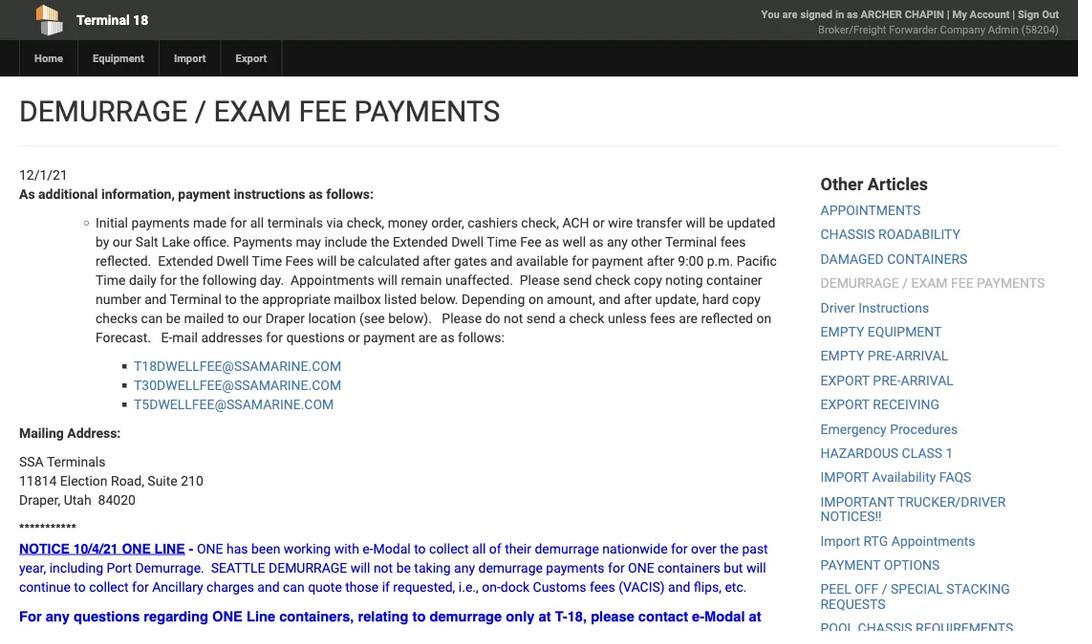 Task type: describe. For each thing, give the bounding box(es) containing it.
account
[[971, 8, 1011, 21]]

0 vertical spatial contact
[[639, 608, 689, 625]]

on-
[[482, 579, 501, 595]]

one up the (vacis)
[[629, 560, 655, 576]]

all inside initial payments made for all terminals via check, money order, cashiers check, ach or wire transfer will be updated by our salt lake office. payments may include the extended dwell time fee as well as any other terminal fees reflected.  extended dwell time fees will be calculated after gates and available for payment after 9:00 p.m. pacific time daily for the following day.  appointments will remain unaffected.  please send check copy noting container number and terminal to the appropriate mailbox listed below. depending on amount, and after update, hard copy checks can be mailed to our draper location (see below).   please do not send a check unless fees are reflected on forecast.   e-mail addresses for questions or payment are as follows:
[[250, 215, 264, 231]]

for down the draper at the left of page
[[266, 330, 283, 345]]

unless
[[608, 310, 647, 326]]

18,
[[568, 608, 587, 625]]

1 export from the top
[[821, 373, 870, 388]]

pacific
[[737, 253, 778, 269]]

empty equipment link
[[821, 324, 943, 340]]

chassis
[[821, 227, 876, 243]]

0 horizontal spatial payments
[[354, 94, 501, 128]]

1 us.one- from the left
[[19, 628, 78, 631]]

out
[[1043, 8, 1060, 21]]

0 horizontal spatial /
[[195, 94, 207, 128]]

and up the unless
[[599, 291, 621, 307]]

can inside initial payments made for all terminals via check, money order, cashiers check, ach or wire transfer will be updated by our salt lake office. payments may include the extended dwell time fee as well as any other terminal fees reflected.  extended dwell time fees will be calculated after gates and available for payment after 9:00 p.m. pacific time daily for the following day.  appointments will remain unaffected.  please send check copy noting container number and terminal to the appropriate mailbox listed below. depending on amount, and after update, hard copy checks can be mailed to our draper location (see below).   please do not send a check unless fees are reflected on forecast.   e-mail addresses for questions or payment are as follows:
[[141, 310, 163, 326]]

suite
[[148, 473, 178, 489]]

if inside one has been working with e-modal to collect all of their demurrage nationwide for over the past year, including port demurrage.  seattle demurrage will not be taking any demurrage payments for one containers but will continue to collect for ancillary charges and can quote those if requested, i.e., on-dock customs fees (vacis) and flips, etc.
[[382, 579, 390, 595]]

0 vertical spatial demurrage
[[535, 541, 600, 557]]

availability
[[873, 470, 937, 486]]

including
[[49, 560, 103, 576]]

home link
[[19, 40, 77, 77]]

questions,
[[377, 628, 448, 631]]

any inside one has been working with e-modal to collect all of their demurrage nationwide for over the past year, including port demurrage.  seattle demurrage will not be taking any demurrage payments for one containers but will continue to collect for ancillary charges and can quote those if requested, i.e., on-dock customs fees (vacis) and flips, etc.
[[454, 560, 475, 576]]

listed
[[385, 291, 417, 307]]

terminal 18 link
[[19, 0, 436, 40]]

1 vertical spatial arrival
[[902, 373, 954, 388]]

t5dwellfee@ssamarine.com
[[134, 396, 334, 412]]

one right the '-'
[[197, 541, 223, 557]]

questions inside for any questions regarding one line containers, relating to demurrage only at t-18, please contact e-modal at us.one-line.com/emodal or if there are extension questions, contact one at us.one-line.com/livechat.
[[74, 608, 140, 625]]

taking
[[415, 560, 451, 576]]

depending
[[462, 291, 526, 307]]

all inside one has been working with e-modal to collect all of their demurrage nationwide for over the past year, including port demurrage.  seattle demurrage will not be taking any demurrage payments for one containers but will continue to collect for ancillary charges and can quote those if requested, i.e., on-dock customs fees (vacis) and flips, etc.
[[472, 541, 486, 557]]

as inside 12/1/21 as additional information, payment instructions as follows:
[[309, 186, 323, 202]]

one has been working with e-modal to collect all of their demurrage nationwide for over the past year, including port demurrage.  seattle demurrage will not be taking any demurrage payments for one containers but will continue to collect for ancillary charges and can quote those if requested, i.e., on-dock customs fees (vacis) and flips, etc.
[[19, 541, 769, 595]]

my
[[953, 8, 968, 21]]

2 horizontal spatial terminal
[[666, 234, 718, 250]]

fee
[[521, 234, 542, 250]]

regarding
[[144, 608, 209, 625]]

ssa
[[19, 454, 44, 470]]

ancillary
[[152, 579, 203, 595]]

0 horizontal spatial on
[[529, 291, 544, 307]]

order,
[[432, 215, 465, 231]]

terminal 18
[[77, 12, 148, 28]]

payment inside 12/1/21 as additional information, payment instructions as follows:
[[178, 186, 230, 202]]

forwarder
[[890, 23, 938, 36]]

e- inside one has been working with e-modal to collect all of their demurrage nationwide for over the past year, including port demurrage.  seattle demurrage will not be taking any demurrage payments for one containers but will continue to collect for ancillary charges and can quote those if requested, i.e., on-dock customs fees (vacis) and flips, etc.
[[363, 541, 374, 557]]

1 vertical spatial send
[[527, 310, 556, 326]]

been
[[252, 541, 281, 557]]

update,
[[656, 291, 700, 307]]

company
[[941, 23, 986, 36]]

payments inside initial payments made for all terminals via check, money order, cashiers check, ach or wire transfer will be updated by our salt lake office. payments may include the extended dwell time fee as well as any other terminal fees reflected.  extended dwell time fees will be calculated after gates and available for payment after 9:00 p.m. pacific time daily for the following day.  appointments will remain unaffected.  please send check copy noting container number and terminal to the appropriate mailbox listed below. depending on amount, and after update, hard copy checks can be mailed to our draper location (see below).   please do not send a check unless fees are reflected on forecast.   e-mail addresses for questions or payment are as follows:
[[131, 215, 190, 231]]

1 horizontal spatial collect
[[430, 541, 469, 557]]

appointments link
[[821, 203, 922, 218]]

and right "gates"
[[491, 253, 513, 269]]

2 vertical spatial payment
[[364, 330, 415, 345]]

210
[[181, 473, 204, 489]]

or inside for any questions regarding one line containers, relating to demurrage only at t-18, please contact e-modal at us.one-line.com/emodal or if there are extension questions, contact one at us.one-line.com/livechat.
[[214, 628, 229, 631]]

draper,
[[19, 492, 60, 508]]

ssa terminals 11814 election road, suite 210 draper, utah  84020
[[19, 454, 204, 508]]

will up those
[[351, 560, 371, 576]]

via
[[327, 215, 344, 231]]

2 empty from the top
[[821, 348, 865, 364]]

extension
[[308, 628, 374, 631]]

1 vertical spatial fees
[[651, 310, 676, 326]]

1 empty from the top
[[821, 324, 865, 340]]

as inside you are signed in as archer chapin | my account | sign out broker/freight forwarder company admin (58204)
[[847, 8, 859, 21]]

modal inside one has been working with e-modal to collect all of their demurrage nationwide for over the past year, including port demurrage.  seattle demurrage will not be taking any demurrage payments for one containers but will continue to collect for ancillary charges and can quote those if requested, i.e., on-dock customs fees (vacis) and flips, etc.
[[374, 541, 411, 557]]

may
[[296, 234, 321, 250]]

11814
[[19, 473, 57, 489]]

t18dwellfee@ssamarine.com
[[134, 358, 342, 374]]

amount,
[[547, 291, 596, 307]]

2 vertical spatial /
[[883, 582, 888, 598]]

damaged containers link
[[821, 251, 968, 267]]

any inside for any questions regarding one line containers, relating to demurrage only at t-18, please contact e-modal at us.one-line.com/emodal or if there are extension questions, contact one at us.one-line.com/livechat.
[[46, 608, 70, 625]]

as down below.
[[441, 330, 455, 345]]

0 vertical spatial our
[[113, 234, 132, 250]]

0 vertical spatial terminal
[[77, 12, 130, 28]]

for up containers
[[672, 541, 688, 557]]

damaged
[[821, 251, 885, 267]]

0 horizontal spatial demurrage
[[19, 94, 188, 128]]

after up remain
[[423, 253, 451, 269]]

terminals
[[47, 454, 106, 470]]

daily
[[129, 272, 157, 288]]

one down only
[[505, 628, 536, 631]]

to up the taking
[[414, 541, 426, 557]]

equipment link
[[77, 40, 159, 77]]

if inside for any questions regarding one line containers, relating to demurrage only at t-18, please contact e-modal at us.one-line.com/emodal or if there are extension questions, contact one at us.one-line.com/livechat.
[[232, 628, 241, 631]]

there
[[245, 628, 279, 631]]

only
[[506, 608, 535, 625]]

follows: inside initial payments made for all terminals via check, money order, cashiers check, ach or wire transfer will be updated by our salt lake office. payments may include the extended dwell time fee as well as any other terminal fees reflected.  extended dwell time fees will be calculated after gates and available for payment after 9:00 p.m. pacific time daily for the following day.  appointments will remain unaffected.  please send check copy noting container number and terminal to the appropriate mailbox listed below. depending on amount, and after update, hard copy checks can be mailed to our draper location (see below).   please do not send a check unless fees are reflected on forecast.   e-mail addresses for questions or payment are as follows:
[[458, 330, 505, 345]]

terminals
[[267, 215, 323, 231]]

for down the nationwide
[[608, 560, 625, 576]]

not inside one has been working with e-modal to collect all of their demurrage nationwide for over the past year, including port demurrage.  seattle demurrage will not be taking any demurrage payments for one containers but will continue to collect for ancillary charges and can quote those if requested, i.e., on-dock customs fees (vacis) and flips, etc.
[[374, 560, 393, 576]]

demurrage inside one has been working with e-modal to collect all of their demurrage nationwide for over the past year, including port demurrage.  seattle demurrage will not be taking any demurrage payments for one containers but will continue to collect for ancillary charges and can quote those if requested, i.e., on-dock customs fees (vacis) and flips, etc.
[[269, 560, 347, 576]]

at down customs
[[540, 628, 552, 631]]

requests
[[821, 596, 886, 612]]

containers,
[[279, 608, 354, 625]]

the inside one has been working with e-modal to collect all of their demurrage nationwide for over the past year, including port demurrage.  seattle demurrage will not be taking any demurrage payments for one containers but will continue to collect for ancillary charges and can quote those if requested, i.e., on-dock customs fees (vacis) and flips, etc.
[[721, 541, 739, 557]]

t30dwellfee@ssamarine.com link
[[134, 377, 342, 393]]

please
[[520, 272, 560, 288]]

1 horizontal spatial our
[[243, 310, 262, 326]]

0 vertical spatial arrival
[[896, 348, 949, 364]]

0 vertical spatial time
[[487, 234, 517, 250]]

2 us.one- from the left
[[556, 628, 614, 631]]

calculated
[[358, 253, 420, 269]]

at left t-
[[539, 608, 552, 625]]

are inside for any questions regarding one line containers, relating to demurrage only at t-18, please contact e-modal at us.one-line.com/emodal or if there are extension questions, contact one at us.one-line.com/livechat.
[[283, 628, 304, 631]]

faqs
[[940, 470, 972, 486]]

mailbox
[[334, 291, 381, 307]]

information,
[[101, 186, 175, 202]]

1 horizontal spatial dwell
[[452, 234, 484, 250]]

0 vertical spatial or
[[593, 215, 605, 231]]

t18dwellfee@ssamarine.com link
[[134, 358, 342, 374]]

demurrage / exam fee payments
[[19, 94, 501, 128]]

2 | from the left
[[1013, 8, 1016, 21]]

0 horizontal spatial time
[[96, 272, 126, 288]]

a
[[559, 310, 566, 326]]

t-
[[555, 608, 568, 625]]

0 horizontal spatial copy
[[634, 272, 663, 288]]

1 horizontal spatial time
[[252, 253, 282, 269]]

export link
[[221, 40, 282, 77]]

will down past on the right bottom of page
[[747, 560, 767, 576]]

you
[[762, 8, 780, 21]]

payments inside other articles appointments chassis roadability damaged containers demurrage / exam fee payments driver instructions empty equipment empty pre-arrival export pre-arrival export receiving emergency procedures hazardous class 1 import availability faqs important trucker/driver notices!! import rtg appointments payment options peel off / special stacking requests
[[978, 275, 1046, 291]]

can inside one has been working with e-modal to collect all of their demurrage nationwide for over the past year, including port demurrage.  seattle demurrage will not be taking any demurrage payments for one containers but will continue to collect for ancillary charges and can quote those if requested, i.e., on-dock customs fees (vacis) and flips, etc.
[[283, 579, 305, 595]]

signed
[[801, 8, 833, 21]]

ach
[[563, 215, 590, 231]]

after up the unless
[[624, 291, 652, 307]]

containers
[[888, 251, 968, 267]]

import inside other articles appointments chassis roadability damaged containers demurrage / exam fee payments driver instructions empty equipment empty pre-arrival export pre-arrival export receiving emergency procedures hazardous class 1 import availability faqs important trucker/driver notices!! import rtg appointments payment options peel off / special stacking requests
[[821, 533, 861, 549]]

follows: inside 12/1/21 as additional information, payment instructions as follows:
[[326, 186, 374, 202]]

relating
[[358, 608, 409, 625]]

continue
[[19, 579, 71, 595]]

2 horizontal spatial fees
[[721, 234, 746, 250]]

9:00
[[678, 253, 704, 269]]

10/4/21
[[73, 541, 118, 556]]

please
[[591, 608, 635, 625]]

0 horizontal spatial import
[[174, 52, 206, 65]]

appointments inside initial payments made for all terminals via check, money order, cashiers check, ach or wire transfer will be updated by our salt lake office. payments may include the extended dwell time fee as well as any other terminal fees reflected.  extended dwell time fees will be calculated after gates and available for payment after 9:00 p.m. pacific time daily for the following day.  appointments will remain unaffected.  please send check copy noting container number and terminal to the appropriate mailbox listed below. depending on amount, and after update, hard copy checks can be mailed to our draper location (see below).   please do not send a check unless fees are reflected on forecast.   e-mail addresses for questions or payment are as follows:
[[291, 272, 375, 288]]

instructions
[[234, 186, 306, 202]]

and up line at the bottom left of page
[[258, 579, 280, 595]]

t5dwellfee@ssamarine.com link
[[134, 396, 334, 412]]

be left updated
[[709, 215, 724, 231]]

dock
[[501, 579, 530, 595]]

one inside "*********** notice 10/4/21 one line -"
[[122, 541, 151, 556]]

salt
[[136, 234, 158, 250]]

equipment
[[93, 52, 144, 65]]

line
[[155, 541, 185, 556]]

0 vertical spatial extended
[[393, 234, 448, 250]]

at down past on the right bottom of page
[[750, 608, 762, 625]]

to up addresses
[[228, 310, 239, 326]]

1 vertical spatial payment
[[592, 253, 644, 269]]

*********** notice 10/4/21 one line -
[[19, 521, 197, 556]]

after down other
[[647, 253, 675, 269]]

appointments
[[821, 203, 922, 218]]

0 horizontal spatial exam
[[214, 94, 292, 128]]

location
[[308, 310, 356, 326]]

to down following at the left top of the page
[[225, 291, 237, 307]]

-
[[189, 541, 193, 556]]

and down daily
[[145, 291, 167, 307]]



Task type: vqa. For each thing, say whether or not it's contained in the screenshot.
the Terminals
yes



Task type: locate. For each thing, give the bounding box(es) containing it.
any inside initial payments made for all terminals via check, money order, cashiers check, ach or wire transfer will be updated by our salt lake office. payments may include the extended dwell time fee as well as any other terminal fees reflected.  extended dwell time fees will be calculated after gates and available for payment after 9:00 p.m. pacific time daily for the following day.  appointments will remain unaffected.  please send check copy noting container number and terminal to the appropriate mailbox listed below. depending on amount, and after update, hard copy checks can be mailed to our draper location (see below).   please do not send a check unless fees are reflected on forecast.   e-mail addresses for questions or payment are as follows:
[[607, 234, 628, 250]]

2 vertical spatial any
[[46, 608, 70, 625]]

noting
[[666, 272, 704, 288]]

0 vertical spatial on
[[529, 291, 544, 307]]

import rtg appointments link
[[821, 533, 976, 549]]

reflected
[[702, 310, 754, 326]]

1 horizontal spatial on
[[757, 310, 772, 326]]

driver instructions link
[[821, 300, 930, 316]]

check up the unless
[[596, 272, 631, 288]]

for left ancillary
[[132, 579, 149, 595]]

0 vertical spatial appointments
[[291, 272, 375, 288]]

gates
[[454, 253, 488, 269]]

the up but
[[721, 541, 739, 557]]

will down calculated
[[378, 272, 398, 288]]

/ right off
[[883, 582, 888, 598]]

1 horizontal spatial fees
[[651, 310, 676, 326]]

i.e.,
[[459, 579, 479, 595]]

1 vertical spatial questions
[[74, 608, 140, 625]]

0 vertical spatial dwell
[[452, 234, 484, 250]]

fees inside one has been working with e-modal to collect all of their demurrage nationwide for over the past year, including port demurrage.  seattle demurrage will not be taking any demurrage payments for one containers but will continue to collect for ancillary charges and can quote those if requested, i.e., on-dock customs fees (vacis) and flips, etc.
[[590, 579, 616, 595]]

on right reflected
[[757, 310, 772, 326]]

0 vertical spatial can
[[141, 310, 163, 326]]

fee inside other articles appointments chassis roadability damaged containers demurrage / exam fee payments driver instructions empty equipment empty pre-arrival export pre-arrival export receiving emergency procedures hazardous class 1 import availability faqs important trucker/driver notices!! import rtg appointments payment options peel off / special stacking requests
[[952, 275, 974, 291]]

copy
[[634, 272, 663, 288], [733, 291, 761, 307]]

modal down "etc."
[[705, 608, 746, 625]]

the down following at the left top of the page
[[240, 291, 259, 307]]

0 horizontal spatial e-
[[363, 541, 374, 557]]

line.com/livechat.
[[614, 628, 758, 631]]

1 horizontal spatial demurrage
[[269, 560, 347, 576]]

0 horizontal spatial modal
[[374, 541, 411, 557]]

1 vertical spatial import
[[821, 533, 861, 549]]

2 vertical spatial terminal
[[170, 291, 222, 307]]

collect down "port"
[[89, 579, 129, 595]]

us.one- down 18,
[[556, 628, 614, 631]]

payments up customs
[[547, 560, 605, 576]]

export
[[236, 52, 267, 65]]

one down charges
[[212, 608, 243, 625]]

terminal left "18"
[[77, 12, 130, 28]]

0 vertical spatial fees
[[721, 234, 746, 250]]

can right checks
[[141, 310, 163, 326]]

terminal up '9:00' at the top
[[666, 234, 718, 250]]

for down well
[[572, 253, 589, 269]]

working
[[284, 541, 331, 557]]

/ down import link
[[195, 94, 207, 128]]

the
[[371, 234, 390, 250], [180, 272, 199, 288], [240, 291, 259, 307], [721, 541, 739, 557]]

all up office. payments
[[250, 215, 264, 231]]

for
[[19, 608, 42, 625]]

0 vertical spatial payments
[[354, 94, 501, 128]]

demurrage inside other articles appointments chassis roadability damaged containers demurrage / exam fee payments driver instructions empty equipment empty pre-arrival export pre-arrival export receiving emergency procedures hazardous class 1 import availability faqs important trucker/driver notices!! import rtg appointments payment options peel off / special stacking requests
[[821, 275, 900, 291]]

fees up please at right
[[590, 579, 616, 595]]

t30dwellfee@ssamarine.com
[[134, 377, 342, 393]]

quote
[[308, 579, 342, 595]]

1 horizontal spatial send
[[564, 272, 592, 288]]

arrival
[[896, 348, 949, 364], [902, 373, 954, 388]]

exam down containers
[[912, 275, 948, 291]]

or
[[593, 215, 605, 231], [348, 330, 360, 345], [214, 628, 229, 631]]

1 horizontal spatial check,
[[522, 215, 560, 231]]

0 vertical spatial fee
[[299, 94, 347, 128]]

appointments up options on the right
[[892, 533, 976, 549]]

addresses
[[201, 330, 263, 345]]

payment up made
[[178, 186, 230, 202]]

sign out link
[[1019, 8, 1060, 21]]

0 horizontal spatial appointments
[[291, 272, 375, 288]]

notice
[[19, 541, 70, 556]]

if right those
[[382, 579, 390, 595]]

as
[[847, 8, 859, 21], [309, 186, 323, 202], [545, 234, 560, 250], [590, 234, 604, 250], [441, 330, 455, 345]]

1 vertical spatial payments
[[547, 560, 605, 576]]

1 vertical spatial pre-
[[874, 373, 902, 388]]

appointments up mailbox
[[291, 272, 375, 288]]

export up export receiving link
[[821, 373, 870, 388]]

payments inside one has been working with e-modal to collect all of their demurrage nationwide for over the past year, including port demurrage.  seattle demurrage will not be taking any demurrage payments for one containers but will continue to collect for ancillary charges and can quote those if requested, i.e., on-dock customs fees (vacis) and flips, etc.
[[547, 560, 605, 576]]

0 vertical spatial any
[[607, 234, 628, 250]]

are down below.
[[419, 330, 437, 345]]

1 vertical spatial time
[[252, 253, 282, 269]]

1 horizontal spatial payment
[[364, 330, 415, 345]]

send up amount,
[[564, 272, 592, 288]]

for any questions regarding one line containers, relating to demurrage only at t-18, please contact e-modal at us.one-line.com/emodal or if there are extension questions, contact one at us.one-line.com/livechat.
[[19, 608, 762, 631]]

appointments inside other articles appointments chassis roadability damaged containers demurrage / exam fee payments driver instructions empty equipment empty pre-arrival export pre-arrival export receiving emergency procedures hazardous class 1 import availability faqs important trucker/driver notices!! import rtg appointments payment options peel off / special stacking requests
[[892, 533, 976, 549]]

empty
[[821, 324, 865, 340], [821, 348, 865, 364]]

to
[[225, 291, 237, 307], [228, 310, 239, 326], [414, 541, 426, 557], [74, 579, 86, 595], [413, 608, 426, 625]]

import down the terminal 18 link on the top
[[174, 52, 206, 65]]

questions up line.com/emodal at the bottom left of page
[[74, 608, 140, 625]]

1 horizontal spatial us.one-
[[556, 628, 614, 631]]

and down containers
[[669, 579, 691, 595]]

all left of
[[472, 541, 486, 557]]

pre- down empty pre-arrival link
[[874, 373, 902, 388]]

as right well
[[590, 234, 604, 250]]

fees up p.m.
[[721, 234, 746, 250]]

broker/freight
[[819, 23, 887, 36]]

0 vertical spatial modal
[[374, 541, 411, 557]]

import up payment
[[821, 533, 861, 549]]

1 horizontal spatial questions
[[286, 330, 345, 345]]

export up emergency
[[821, 397, 870, 413]]

the up calculated
[[371, 234, 390, 250]]

contact up line.com/livechat.
[[639, 608, 689, 625]]

2 horizontal spatial or
[[593, 215, 605, 231]]

demurrage down equipment link
[[19, 94, 188, 128]]

mailing
[[19, 425, 64, 441]]

demurrage down the working
[[269, 560, 347, 576]]

0 horizontal spatial extended
[[158, 253, 213, 269]]

1 horizontal spatial all
[[472, 541, 486, 557]]

at
[[539, 608, 552, 625], [750, 608, 762, 625], [540, 628, 552, 631]]

demurrage inside for any questions regarding one line containers, relating to demurrage only at t-18, please contact e-modal at us.one-line.com/emodal or if there are extension questions, contact one at us.one-line.com/livechat.
[[430, 608, 502, 625]]

be
[[709, 215, 724, 231], [340, 253, 355, 269], [166, 310, 181, 326], [397, 560, 411, 576]]

empty down driver
[[821, 324, 865, 340]]

0 vertical spatial exam
[[214, 94, 292, 128]]

additional
[[38, 186, 98, 202]]

1 vertical spatial demurrage
[[479, 560, 543, 576]]

payment
[[821, 557, 881, 573]]

us.one-
[[19, 628, 78, 631], [556, 628, 614, 631]]

1 horizontal spatial /
[[883, 582, 888, 598]]

1 horizontal spatial |
[[1013, 8, 1016, 21]]

time up number
[[96, 272, 126, 288]]

are inside you are signed in as archer chapin | my account | sign out broker/freight forwarder company admin (58204)
[[783, 8, 798, 21]]

0 vertical spatial if
[[382, 579, 390, 595]]

collect up the taking
[[430, 541, 469, 557]]

mail
[[172, 330, 198, 345]]

dwell up following at the left top of the page
[[217, 253, 249, 269]]

any down wire
[[607, 234, 628, 250]]

special
[[892, 582, 944, 598]]

pre- down empty equipment link
[[868, 348, 896, 364]]

demurrage up customs
[[535, 541, 600, 557]]

0 horizontal spatial any
[[46, 608, 70, 625]]

1 vertical spatial collect
[[89, 579, 129, 595]]

the left following at the left top of the page
[[180, 272, 199, 288]]

1 vertical spatial any
[[454, 560, 475, 576]]

if
[[382, 579, 390, 595], [232, 628, 241, 631]]

0 horizontal spatial if
[[232, 628, 241, 631]]

not inside initial payments made for all terminals via check, money order, cashiers check, ach or wire transfer will be updated by our salt lake office. payments may include the extended dwell time fee as well as any other terminal fees reflected.  extended dwell time fees will be calculated after gates and available for payment after 9:00 p.m. pacific time daily for the following day.  appointments will remain unaffected.  please send check copy noting container number and terminal to the appropriate mailbox listed below. depending on amount, and after update, hard copy checks can be mailed to our draper location (see below).   please do not send a check unless fees are reflected on forecast.   e-mail addresses for questions or payment are as follows:
[[504, 310, 524, 326]]

port
[[107, 560, 132, 576]]

1 vertical spatial can
[[283, 579, 305, 595]]

1
[[947, 446, 954, 461]]

as right in
[[847, 8, 859, 21]]

checks
[[96, 310, 138, 326]]

payments
[[354, 94, 501, 128], [978, 275, 1046, 291]]

home
[[34, 52, 63, 65]]

chapin
[[906, 8, 945, 21]]

those
[[346, 579, 379, 595]]

0 horizontal spatial or
[[214, 628, 229, 631]]

1 vertical spatial follows:
[[458, 330, 505, 345]]

e- up line.com/livechat.
[[693, 608, 705, 625]]

1 vertical spatial all
[[472, 541, 486, 557]]

rtg
[[864, 533, 889, 549]]

appointments
[[291, 272, 375, 288], [892, 533, 976, 549]]

0 vertical spatial check
[[596, 272, 631, 288]]

18
[[133, 12, 148, 28]]

hazardous class 1 link
[[821, 446, 954, 461]]

1 vertical spatial export
[[821, 397, 870, 413]]

e- inside for any questions regarding one line containers, relating to demurrage only at t-18, please contact e-modal at us.one-line.com/emodal or if there are extension questions, contact one at us.one-line.com/livechat.
[[693, 608, 705, 625]]

follows: up the via
[[326, 186, 374, 202]]

questions down location
[[286, 330, 345, 345]]

empty down empty equipment link
[[821, 348, 865, 364]]

important
[[821, 494, 895, 510]]

0 vertical spatial follows:
[[326, 186, 374, 202]]

will right transfer
[[686, 215, 706, 231]]

to down including
[[74, 579, 86, 595]]

2 horizontal spatial /
[[903, 275, 909, 291]]

be down include
[[340, 253, 355, 269]]

p.m.
[[708, 253, 734, 269]]

money
[[388, 215, 428, 231]]

time down cashiers
[[487, 234, 517, 250]]

1 horizontal spatial follows:
[[458, 330, 505, 345]]

class
[[903, 446, 943, 461]]

be up mail
[[166, 310, 181, 326]]

1 vertical spatial /
[[903, 275, 909, 291]]

0 horizontal spatial follows:
[[326, 186, 374, 202]]

are down update, on the top of the page
[[679, 310, 698, 326]]

be up requested,
[[397, 560, 411, 576]]

0 horizontal spatial contact
[[451, 628, 501, 631]]

extended down money
[[393, 234, 448, 250]]

over
[[692, 541, 717, 557]]

number
[[96, 291, 141, 307]]

appropriate
[[262, 291, 331, 307]]

1 vertical spatial terminal
[[666, 234, 718, 250]]

options
[[885, 557, 941, 573]]

my account link
[[953, 8, 1011, 21]]

send left a
[[527, 310, 556, 326]]

1 vertical spatial dwell
[[217, 253, 249, 269]]

modal right with at bottom left
[[374, 541, 411, 557]]

follows:
[[326, 186, 374, 202], [458, 330, 505, 345]]

peel
[[821, 582, 852, 598]]

or left wire
[[593, 215, 605, 231]]

0 horizontal spatial payments
[[131, 215, 190, 231]]

0 vertical spatial demurrage
[[19, 94, 188, 128]]

1 check, from the left
[[347, 215, 385, 231]]

check right a
[[570, 310, 605, 326]]

lake
[[162, 234, 190, 250]]

0 vertical spatial empty
[[821, 324, 865, 340]]

1 horizontal spatial fee
[[952, 275, 974, 291]]

0 vertical spatial payments
[[131, 215, 190, 231]]

0 horizontal spatial not
[[374, 560, 393, 576]]

1 | from the left
[[948, 8, 950, 21]]

exam inside other articles appointments chassis roadability damaged containers demurrage / exam fee payments driver instructions empty equipment empty pre-arrival export pre-arrival export receiving emergency procedures hazardous class 1 import availability faqs important trucker/driver notices!! import rtg appointments payment options peel off / special stacking requests
[[912, 275, 948, 291]]

one
[[122, 541, 151, 556], [197, 541, 223, 557], [629, 560, 655, 576], [212, 608, 243, 625], [505, 628, 536, 631]]

0 vertical spatial questions
[[286, 330, 345, 345]]

2 check, from the left
[[522, 215, 560, 231]]

terminal up "mailed"
[[170, 291, 222, 307]]

initial
[[96, 215, 128, 231]]

are right you
[[783, 8, 798, 21]]

0 vertical spatial pre-
[[868, 348, 896, 364]]

1 vertical spatial fee
[[952, 275, 974, 291]]

1 vertical spatial or
[[348, 330, 360, 345]]

mailing address:
[[19, 425, 121, 441]]

1 vertical spatial payments
[[978, 275, 1046, 291]]

demurrage down "i.e.,"
[[430, 608, 502, 625]]

any right for
[[46, 608, 70, 625]]

| left my
[[948, 8, 950, 21]]

1 vertical spatial our
[[243, 310, 262, 326]]

copy up update, on the top of the page
[[634, 272, 663, 288]]

arrival down equipment
[[896, 348, 949, 364]]

1 horizontal spatial or
[[348, 330, 360, 345]]

1 horizontal spatial import
[[821, 533, 861, 549]]

be inside one has been working with e-modal to collect all of their demurrage nationwide for over the past year, including port demurrage.  seattle demurrage will not be taking any demurrage payments for one containers but will continue to collect for ancillary charges and can quote those if requested, i.e., on-dock customs fees (vacis) and flips, etc.
[[397, 560, 411, 576]]

remain
[[401, 272, 442, 288]]

1 vertical spatial e-
[[693, 608, 705, 625]]

on down please
[[529, 291, 544, 307]]

with
[[334, 541, 360, 557]]

updated
[[727, 215, 776, 231]]

1 vertical spatial empty
[[821, 348, 865, 364]]

0 horizontal spatial |
[[948, 8, 950, 21]]

by
[[96, 234, 109, 250]]

0 horizontal spatial us.one-
[[19, 628, 78, 631]]

not
[[504, 310, 524, 326], [374, 560, 393, 576]]

1 horizontal spatial appointments
[[892, 533, 976, 549]]

2 horizontal spatial time
[[487, 234, 517, 250]]

1 horizontal spatial if
[[382, 579, 390, 595]]

hard
[[703, 291, 730, 307]]

important trucker/driver notices!! link
[[821, 494, 1007, 525]]

1 horizontal spatial payments
[[547, 560, 605, 576]]

us.one- down for
[[19, 628, 78, 631]]

to inside for any questions regarding one line containers, relating to demurrage only at t-18, please contact e-modal at us.one-line.com/emodal or if there are extension questions, contact one at us.one-line.com/livechat.
[[413, 608, 426, 625]]

0 vertical spatial send
[[564, 272, 592, 288]]

in
[[836, 8, 845, 21]]

check, up include
[[347, 215, 385, 231]]

2 export from the top
[[821, 397, 870, 413]]

0 vertical spatial import
[[174, 52, 206, 65]]

import link
[[159, 40, 221, 77]]

0 vertical spatial /
[[195, 94, 207, 128]]

questions inside initial payments made for all terminals via check, money order, cashiers check, ach or wire transfer will be updated by our salt lake office. payments may include the extended dwell time fee as well as any other terminal fees reflected.  extended dwell time fees will be calculated after gates and available for payment after 9:00 p.m. pacific time daily for the following day.  appointments will remain unaffected.  please send check copy noting container number and terminal to the appropriate mailbox listed below. depending on amount, and after update, hard copy checks can be mailed to our draper location (see below).   please do not send a check unless fees are reflected on forecast.   e-mail addresses for questions or payment are as follows:
[[286, 330, 345, 345]]

1 vertical spatial copy
[[733, 291, 761, 307]]

12/1/21
[[19, 167, 68, 183]]

1 vertical spatial appointments
[[892, 533, 976, 549]]

1 vertical spatial on
[[757, 310, 772, 326]]

modal inside for any questions regarding one line containers, relating to demurrage only at t-18, please contact e-modal at us.one-line.com/emodal or if there are extension questions, contact one at us.one-line.com/livechat.
[[705, 608, 746, 625]]

0 vertical spatial copy
[[634, 272, 663, 288]]

to up questions,
[[413, 608, 426, 625]]

0 horizontal spatial collect
[[89, 579, 129, 595]]

arrival up receiving
[[902, 373, 954, 388]]

1 horizontal spatial copy
[[733, 291, 761, 307]]

as right fee
[[545, 234, 560, 250]]

or left there
[[214, 628, 229, 631]]

| left sign
[[1013, 8, 1016, 21]]

dwell up "gates"
[[452, 234, 484, 250]]

payment down other
[[592, 253, 644, 269]]

copy down container
[[733, 291, 761, 307]]

2 vertical spatial or
[[214, 628, 229, 631]]

1 vertical spatial check
[[570, 310, 605, 326]]

1 vertical spatial demurrage
[[821, 275, 900, 291]]

address:
[[67, 425, 121, 441]]

for right daily
[[160, 272, 177, 288]]

year,
[[19, 560, 46, 576]]

0 horizontal spatial fees
[[590, 579, 616, 595]]

line.com/emodal
[[78, 628, 211, 631]]

will down may
[[317, 253, 337, 269]]

(see
[[360, 310, 385, 326]]

|
[[948, 8, 950, 21], [1013, 8, 1016, 21]]

for up office. payments
[[230, 215, 247, 231]]

export pre-arrival link
[[821, 373, 954, 388]]

customs
[[533, 579, 587, 595]]

2 vertical spatial time
[[96, 272, 126, 288]]



